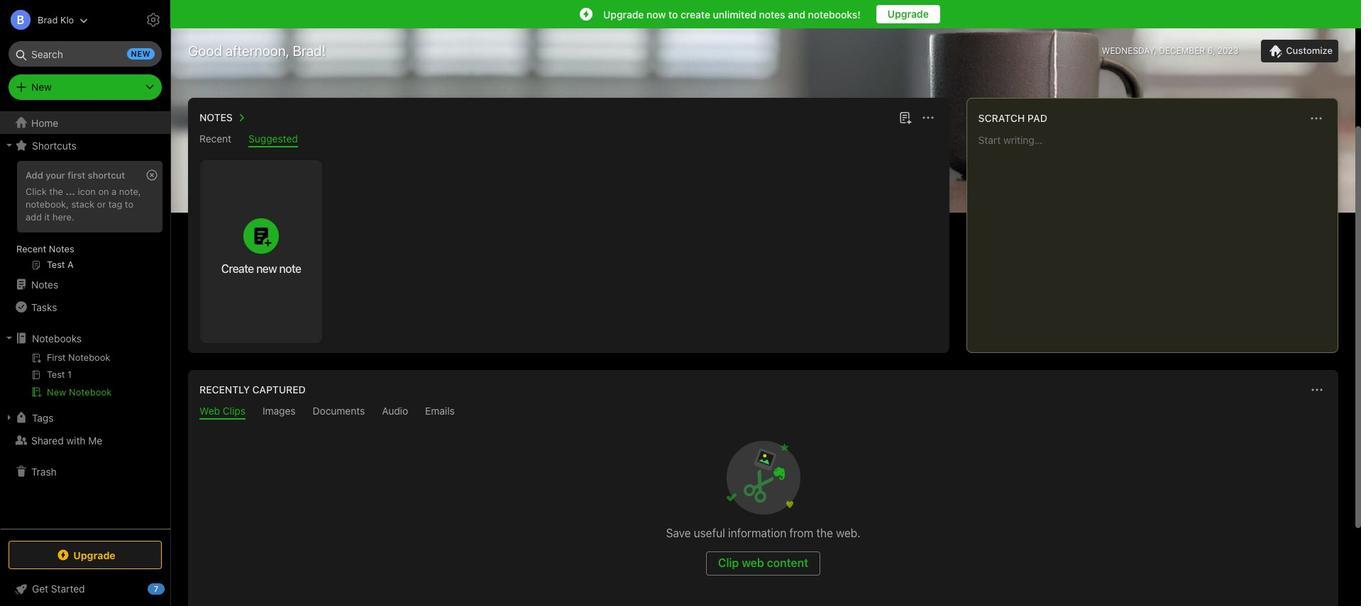 Task type: vqa. For each thing, say whether or not it's contained in the screenshot.
Recent corresponding to Recent
yes



Task type: describe. For each thing, give the bounding box(es) containing it.
recent notes
[[16, 243, 74, 255]]

add your first shortcut
[[26, 170, 125, 181]]

web clips tab
[[199, 405, 246, 420]]

trash
[[31, 466, 57, 478]]

6,
[[1208, 45, 1216, 56]]

your
[[46, 170, 65, 181]]

create
[[681, 8, 711, 20]]

home
[[31, 117, 58, 129]]

to inside icon on a note, notebook, stack or tag to add it here.
[[125, 199, 133, 210]]

scratch
[[979, 112, 1025, 124]]

upgrade now to create unlimited notes and notebooks!
[[604, 8, 861, 20]]

brad klo
[[38, 14, 74, 25]]

afternoon,
[[226, 43, 289, 59]]

tasks button
[[0, 296, 170, 319]]

Start writing… text field
[[979, 134, 1337, 341]]

recently
[[199, 384, 250, 396]]

add
[[26, 211, 42, 223]]

0 horizontal spatial the
[[49, 186, 63, 197]]

new for new
[[31, 81, 52, 93]]

new button
[[9, 75, 162, 100]]

content
[[767, 557, 809, 570]]

tags button
[[0, 407, 170, 429]]

save useful information from the web.
[[666, 527, 861, 540]]

notebook,
[[26, 199, 69, 210]]

trash link
[[0, 461, 170, 483]]

tasks
[[31, 301, 57, 313]]

the inside web clips tab panel
[[817, 527, 833, 540]]

documents
[[313, 405, 365, 417]]

new inside 'button'
[[256, 263, 277, 275]]

shortcuts
[[32, 139, 77, 152]]

upgrade inside popup button
[[73, 550, 116, 562]]

information
[[728, 527, 787, 540]]

images
[[263, 405, 296, 417]]

brad!
[[293, 43, 326, 59]]

clip web content button
[[706, 552, 821, 576]]

Search text field
[[18, 41, 152, 67]]

1 vertical spatial notes
[[49, 243, 74, 255]]

more actions image inside field
[[1309, 382, 1326, 399]]

shortcuts button
[[0, 134, 170, 157]]

web clips
[[199, 405, 246, 417]]

icon on a note, notebook, stack or tag to add it here.
[[26, 186, 141, 223]]

captured
[[252, 384, 306, 396]]

shared with me
[[31, 435, 102, 447]]

create new note button
[[200, 160, 322, 344]]

notebooks!
[[808, 8, 861, 20]]

new for new notebook
[[47, 387, 66, 398]]

icon
[[78, 186, 96, 197]]

more actions field for recently captured
[[1308, 381, 1327, 400]]

web.
[[836, 527, 861, 540]]

expand notebooks image
[[4, 333, 15, 344]]

emails tab
[[425, 405, 455, 420]]

upgrade button
[[9, 542, 162, 570]]

notebook
[[69, 387, 112, 398]]

click
[[26, 186, 47, 197]]

upgrade button
[[876, 5, 940, 23]]

with
[[66, 435, 86, 447]]

get
[[32, 584, 48, 596]]

tag
[[108, 199, 122, 210]]

and
[[788, 8, 806, 20]]

2023
[[1218, 45, 1239, 56]]

suggested
[[249, 133, 298, 145]]

shared
[[31, 435, 64, 447]]

documents tab
[[313, 405, 365, 420]]

tags
[[32, 412, 54, 424]]

useful
[[694, 527, 725, 540]]

good
[[188, 43, 222, 59]]

from
[[790, 527, 814, 540]]

on
[[98, 186, 109, 197]]

notes button
[[197, 109, 250, 126]]

tab list for recently captured
[[191, 405, 1336, 420]]

create new note
[[221, 263, 301, 275]]

group containing add your first shortcut
[[0, 157, 170, 279]]

wednesday,
[[1102, 45, 1157, 56]]



Task type: locate. For each thing, give the bounding box(es) containing it.
new down settings icon
[[131, 49, 150, 58]]

0 vertical spatial to
[[669, 8, 678, 20]]

more actions image
[[1308, 110, 1325, 127]]

save
[[666, 527, 691, 540]]

scratch pad button
[[976, 110, 1048, 127]]

pad
[[1028, 112, 1048, 124]]

new
[[31, 81, 52, 93], [47, 387, 66, 398]]

recent down notes button
[[199, 133, 232, 145]]

1 horizontal spatial upgrade
[[604, 8, 644, 20]]

clips
[[223, 405, 246, 417]]

0 vertical spatial new
[[131, 49, 150, 58]]

new notebook group
[[0, 350, 170, 407]]

shared with me link
[[0, 429, 170, 452]]

klo
[[60, 14, 74, 25]]

recent
[[199, 133, 232, 145], [16, 243, 46, 255]]

notes link
[[0, 273, 170, 296]]

recently captured
[[199, 384, 306, 396]]

1 horizontal spatial new
[[256, 263, 277, 275]]

notes down here.
[[49, 243, 74, 255]]

1 horizontal spatial more actions image
[[1309, 382, 1326, 399]]

new notebook
[[47, 387, 112, 398]]

get started
[[32, 584, 85, 596]]

web clips tab panel
[[188, 420, 1339, 607]]

customize button
[[1262, 40, 1339, 62]]

0 horizontal spatial to
[[125, 199, 133, 210]]

new notebook button
[[0, 384, 170, 401]]

0 vertical spatial recent
[[199, 133, 232, 145]]

it
[[44, 211, 50, 223]]

More actions field
[[918, 108, 938, 128], [1307, 109, 1327, 128], [1308, 381, 1327, 400]]

new up home on the top left
[[31, 81, 52, 93]]

new up tags
[[47, 387, 66, 398]]

upgrade
[[888, 8, 929, 20], [604, 8, 644, 20], [73, 550, 116, 562]]

recent down add
[[16, 243, 46, 255]]

recently captured button
[[197, 382, 306, 399]]

tab list
[[191, 133, 947, 148], [191, 405, 1336, 420]]

1 vertical spatial new
[[256, 263, 277, 275]]

2 horizontal spatial upgrade
[[888, 8, 929, 20]]

recent inside "tab list"
[[199, 133, 232, 145]]

suggested tab
[[249, 133, 298, 148]]

group
[[0, 157, 170, 279]]

0 horizontal spatial upgrade
[[73, 550, 116, 562]]

clip
[[718, 557, 739, 570]]

emails
[[425, 405, 455, 417]]

tree containing home
[[0, 111, 170, 529]]

recent tab
[[199, 133, 232, 148]]

1 vertical spatial to
[[125, 199, 133, 210]]

tab list for notes
[[191, 133, 947, 148]]

click the ...
[[26, 186, 75, 197]]

new left note
[[256, 263, 277, 275]]

to down note,
[[125, 199, 133, 210]]

web
[[199, 405, 220, 417]]

recent for recent
[[199, 133, 232, 145]]

expand tags image
[[4, 412, 15, 424]]

new search field
[[18, 41, 155, 67]]

1 vertical spatial new
[[47, 387, 66, 398]]

now
[[647, 8, 666, 20]]

good afternoon, brad!
[[188, 43, 326, 59]]

upgrade inside button
[[888, 8, 929, 20]]

home link
[[0, 111, 170, 134]]

2 vertical spatial notes
[[31, 279, 58, 291]]

notes up tasks
[[31, 279, 58, 291]]

audio tab
[[382, 405, 408, 420]]

brad
[[38, 14, 58, 25]]

more actions field for scratch pad
[[1307, 109, 1327, 128]]

recent for recent notes
[[16, 243, 46, 255]]

notebooks
[[32, 333, 82, 345]]

1 tab list from the top
[[191, 133, 947, 148]]

note,
[[119, 186, 141, 197]]

notebooks link
[[0, 327, 170, 350]]

0 vertical spatial the
[[49, 186, 63, 197]]

here.
[[52, 211, 74, 223]]

0 horizontal spatial more actions image
[[920, 109, 937, 126]]

shortcut
[[88, 170, 125, 181]]

note
[[279, 263, 301, 275]]

audio
[[382, 405, 408, 417]]

tab list containing web clips
[[191, 405, 1336, 420]]

suggested tab panel
[[188, 148, 950, 354]]

0 vertical spatial new
[[31, 81, 52, 93]]

upgrade for upgrade button
[[888, 8, 929, 20]]

wednesday, december 6, 2023
[[1102, 45, 1239, 56]]

Account field
[[0, 6, 88, 34]]

Help and Learning task checklist field
[[0, 579, 170, 601]]

click to collapse image
[[165, 581, 176, 598]]

scratch pad
[[979, 112, 1048, 124]]

1 vertical spatial more actions image
[[1309, 382, 1326, 399]]

more actions image
[[920, 109, 937, 126], [1309, 382, 1326, 399]]

notes
[[759, 8, 786, 20]]

1 vertical spatial the
[[817, 527, 833, 540]]

new
[[131, 49, 150, 58], [256, 263, 277, 275]]

1 vertical spatial recent
[[16, 243, 46, 255]]

0 vertical spatial more actions image
[[920, 109, 937, 126]]

notes
[[199, 111, 233, 124], [49, 243, 74, 255], [31, 279, 58, 291]]

1 vertical spatial tab list
[[191, 405, 1336, 420]]

started
[[51, 584, 85, 596]]

new inside new popup button
[[31, 81, 52, 93]]

2 tab list from the top
[[191, 405, 1336, 420]]

upgrade for upgrade now to create unlimited notes and notebooks!
[[604, 8, 644, 20]]

notes inside button
[[199, 111, 233, 124]]

december
[[1159, 45, 1206, 56]]

create
[[221, 263, 254, 275]]

me
[[88, 435, 102, 447]]

a
[[112, 186, 117, 197]]

0 vertical spatial tab list
[[191, 133, 947, 148]]

notes up recent tab
[[199, 111, 233, 124]]

settings image
[[145, 11, 162, 28]]

...
[[66, 186, 75, 197]]

web
[[742, 557, 764, 570]]

images tab
[[263, 405, 296, 420]]

7
[[154, 585, 158, 594]]

the left ...
[[49, 186, 63, 197]]

new inside search field
[[131, 49, 150, 58]]

to right now
[[669, 8, 678, 20]]

unlimited
[[713, 8, 757, 20]]

or
[[97, 199, 106, 210]]

1 horizontal spatial to
[[669, 8, 678, 20]]

0 horizontal spatial new
[[131, 49, 150, 58]]

new inside "new notebook" button
[[47, 387, 66, 398]]

0 vertical spatial notes
[[199, 111, 233, 124]]

1 horizontal spatial the
[[817, 527, 833, 540]]

the right from
[[817, 527, 833, 540]]

1 horizontal spatial recent
[[199, 133, 232, 145]]

tree
[[0, 111, 170, 529]]

stack
[[71, 199, 94, 210]]

customize
[[1287, 45, 1333, 56]]

0 horizontal spatial recent
[[16, 243, 46, 255]]

tab list containing recent
[[191, 133, 947, 148]]

the
[[49, 186, 63, 197], [817, 527, 833, 540]]

clip web content
[[718, 557, 809, 570]]

first
[[68, 170, 85, 181]]

add
[[26, 170, 43, 181]]



